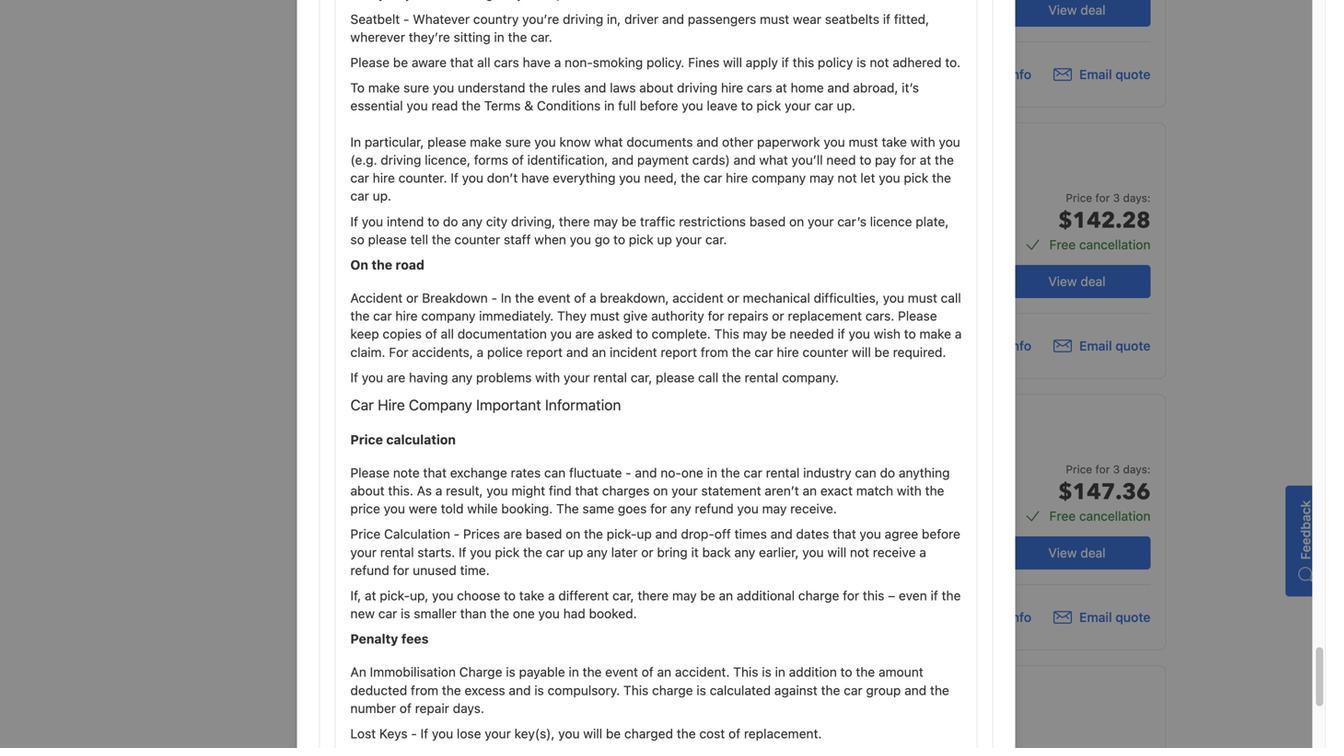 Task type: vqa. For each thing, say whether or not it's contained in the screenshot.
must
yes



Task type: describe. For each thing, give the bounding box(es) containing it.
a left police
[[477, 345, 484, 360]]

hire down cards)
[[726, 170, 748, 186]]

0 vertical spatial have
[[523, 55, 551, 70]]

unlimited mileage for $142.28
[[693, 232, 800, 247]]

and down other
[[734, 152, 756, 168]]

to inside to make sure you understand the rules and laws about driving hire cars at home and abroad, it's essential you read the terms & conditions in full before you leave to pick your car up.
[[741, 98, 753, 113]]

2 vertical spatial this
[[623, 683, 649, 698]]

1 up authority
[[671, 284, 676, 297]]

or down road
[[406, 291, 418, 306]]

calculation
[[384, 527, 450, 542]]

hire down (e.g.
[[373, 170, 395, 186]]

charged
[[624, 727, 673, 742]]

cancellation for $147.36
[[1079, 509, 1151, 524]]

charge inside the if, at pick-up, you choose to take a different car, there may be an additional charge for this – even if the new car is smaller than the one you had booked.
[[798, 588, 839, 604]]

a right wish
[[955, 327, 962, 342]]

for inside price calculation - prices are based on the pick-up and drop-off times and dates that you agree before your rental starts. if you pick the car up any later or bring it back any earlier, you will not receive a refund for unused time.
[[393, 563, 409, 578]]

information
[[545, 396, 621, 414]]

0 horizontal spatial what
[[594, 134, 623, 150]]

it
[[691, 545, 699, 560]]

any down "times"
[[734, 545, 755, 560]]

and up cards)
[[696, 134, 719, 150]]

you left the read
[[407, 98, 428, 113]]

feedback
[[1298, 500, 1313, 560]]

price calculation - prices are based on the pick-up and drop-off times and dates that you agree before your rental starts. if you pick the car up any later or bring it back any earlier, you will not receive a refund for unused time.
[[350, 527, 960, 578]]

keep
[[350, 327, 379, 342]]

0 vertical spatial not
[[870, 55, 889, 70]]

or inside price calculation - prices are based on the pick-up and drop-off times and dates that you agree before your rental starts. if you pick the car up any later or bring it back any earlier, you will not receive a refund for unused time.
[[641, 545, 654, 560]]

car inside an immobilisation charge is payable in the event of an accident. this is in addition to the amount deducted from the excess and is compulsory. this charge is calculated against the car group and the number of repair days.
[[844, 683, 863, 698]]

will down compulsory.
[[583, 727, 602, 742]]

you up smaller
[[432, 588, 453, 604]]

police
[[487, 345, 523, 360]]

about inside please note that exchange rates can fluctuate - and no-one in the car rental industry can do anything about this. as a result, you might find that charges on your statement aren't an exact match with the price you were told while booking. the same goes for any refund you may receive.
[[350, 484, 385, 499]]

industry
[[803, 465, 852, 481]]

charge
[[459, 665, 502, 680]]

driving inside in particular, please make sure you know what documents and other paperwork you must take with you (e.g. driving licence, forms of identification, and payment cards) and what you'll need to pay for at the car hire counter. if you don't have everything you need, the car hire company may not let you pick the car up.
[[381, 152, 421, 168]]

1 quote from the top
[[1116, 67, 1151, 82]]

1 right no-
[[693, 478, 699, 493]]

for
[[389, 345, 408, 360]]

you left had
[[538, 607, 560, 622]]

in up against at the right bottom of the page
[[775, 665, 785, 680]]

licence,
[[425, 152, 471, 168]]

if inside in particular, please make sure you know what documents and other paperwork you must take with you (e.g. driving licence, forms of identification, and payment cards) and what you'll need to pay for at the car hire counter. if you don't have everything you need, the car hire company may not let you pick the car up.
[[451, 170, 459, 186]]

may inside accident or breakdown - in the event of a breakdown, accident or mechanical difficulties, you must call the car hire company immediately. they must give authority for repairs or replacement cars. please keep copies of all documentation you are asked to complete. this may be needed if you wish to make a claim. for accidents, a police report and an incident report from the car hire counter will be required.
[[743, 327, 768, 342]]

drop-
[[681, 527, 715, 542]]

number
[[350, 701, 396, 716]]

is right "charge"
[[506, 665, 516, 680]]

1 vertical spatial are
[[387, 370, 406, 385]]

excess
[[465, 683, 505, 698]]

car. inside seatbelt - whatever country you're driving in, driver and passengers must wear seatbelts if fitted, wherever they're sitting in the car.
[[531, 29, 552, 45]]

view deal for $147.36
[[1048, 546, 1106, 561]]

of up the accidents,
[[425, 327, 437, 342]]

view for $147.36
[[1048, 546, 1077, 561]]

- inside the rome - termini train station 1 miles from center
[[709, 535, 715, 550]]

2 report from the left
[[661, 345, 697, 360]]

country
[[473, 11, 519, 27]]

need
[[826, 152, 856, 168]]

to up tell
[[427, 214, 439, 229]]

if up car on the left of the page
[[350, 370, 358, 385]]

fluctuate
[[569, 465, 622, 481]]

it's
[[902, 80, 919, 95]]

must inside seatbelt - whatever country you're driving in, driver and passengers must wear seatbelts if fitted, wherever they're sitting in the car.
[[760, 11, 789, 27]]

do inside if you intend to do any city driving, there may be traffic restrictions based on your car's licence plate, so please tell the counter staff when you go to pick up your car.
[[443, 214, 458, 229]]

will inside accident or breakdown - in the event of a breakdown, accident or mechanical difficulties, you must call the car hire company immediately. they must give authority for repairs or replacement cars. please keep copies of all documentation you are asked to complete. this may be needed if you wish to make a claim. for accidents, a police report and an incident report from the car hire counter will be required.
[[852, 345, 871, 360]]

if inside accident or breakdown - in the event of a breakdown, accident or mechanical difficulties, you must call the car hire company immediately. they must give authority for repairs or replacement cars. please keep copies of all documentation you are asked to complete. this may be needed if you wish to make a claim. for accidents, a police report and an incident report from the car hire counter will be required.
[[838, 327, 845, 342]]

be left 'aware'
[[393, 55, 408, 70]]

might
[[512, 484, 545, 499]]

adhered
[[893, 55, 942, 70]]

you up receive
[[860, 527, 881, 542]]

your up information
[[564, 370, 590, 385]]

is up calculated
[[762, 665, 772, 680]]

apply
[[746, 55, 778, 70]]

abroad,
[[853, 80, 898, 95]]

sure inside to make sure you understand the rules and laws about driving hire cars at home and abroad, it's essential you read the terms & conditions in full before you leave to pick your car up.
[[403, 80, 429, 95]]

charges
[[602, 484, 650, 499]]

1 inside intermediate bmw 1 series or similar
[[822, 688, 827, 701]]

any down the accidents,
[[452, 370, 473, 385]]

from up repairs
[[710, 284, 734, 297]]

car's
[[837, 214, 867, 229]]

pick- inside the if, at pick-up, you choose to take a different car, there may be an additional charge for this – even if the new car is smaller than the one you had booked.
[[380, 588, 410, 604]]

note
[[393, 465, 420, 481]]

important info button for $142.28
[[920, 337, 1032, 355]]

2 horizontal spatial please
[[656, 370, 695, 385]]

1 right traffic
[[693, 206, 699, 221]]

0 vertical spatial cars
[[494, 55, 519, 70]]

of up the they
[[574, 291, 586, 306]]

- inside seatbelt - whatever country you're driving in, driver and passengers must wear seatbelts if fitted, wherever they're sitting in the car.
[[403, 11, 409, 27]]

at inside the if, at pick-up, you choose to take a different car, there may be an additional charge for this – even if the new car is smaller than the one you had booked.
[[365, 588, 376, 604]]

fitted,
[[894, 11, 929, 27]]

to down the give
[[636, 327, 648, 342]]

be down wish
[[875, 345, 890, 360]]

0 vertical spatial car,
[[631, 370, 652, 385]]

and down policy
[[827, 80, 850, 95]]

so
[[350, 232, 365, 247]]

problems
[[476, 370, 532, 385]]

company
[[409, 396, 472, 414]]

that down the fluctuate
[[575, 484, 599, 499]]

1 view from the top
[[1048, 2, 1077, 17]]

rental inside price calculation - prices are based on the pick-up and drop-off times and dates that you agree before your rental starts. if you pick the car up any later or bring it back any earlier, you will not receive a refund for unused time.
[[380, 545, 414, 560]]

price for $147.36
[[1066, 463, 1092, 476]]

- right the keys
[[411, 727, 417, 742]]

and up earlier,
[[771, 527, 793, 542]]

asked
[[598, 327, 633, 342]]

important info for $142.28's important info button
[[945, 338, 1032, 354]]

you left lose
[[432, 727, 453, 742]]

station
[[800, 535, 844, 550]]

a left breakdown, at top
[[590, 291, 597, 306]]

sure inside in particular, please make sure you know what documents and other paperwork you must take with you (e.g. driving licence, forms of identification, and payment cards) and what you'll need to pay for at the car hire counter. if you don't have everything you need, the car hire company may not let you pick the car up.
[[505, 134, 531, 150]]

take inside in particular, please make sure you know what documents and other paperwork you must take with you (e.g. driving licence, forms of identification, and payment cards) and what you'll need to pay for at the car hire counter. if you don't have everything you need, the car hire company may not let you pick the car up.
[[882, 134, 907, 150]]

you right key(s),
[[558, 727, 580, 742]]

is down 'payable'
[[534, 683, 544, 698]]

center inside the rome - termini train station 1 miles from center
[[737, 555, 771, 568]]

1 small bag for $147.36
[[856, 478, 923, 493]]

you left go
[[570, 232, 591, 247]]

pick inside in particular, please make sure you know what documents and other paperwork you must take with you (e.g. driving licence, forms of identification, and payment cards) and what you'll need to pay for at the car hire counter. if you don't have everything you need, the car hire company may not let you pick the car up.
[[904, 170, 929, 186]]

mechanical
[[743, 291, 810, 306]]

bmw
[[791, 688, 819, 701]]

and down 'payable'
[[509, 683, 531, 698]]

if right apply
[[782, 55, 789, 70]]

at inside to make sure you understand the rules and laws about driving hire cars at home and abroad, it's essential you read the terms & conditions in full before you leave to pick your car up.
[[776, 80, 787, 95]]

you're
[[522, 11, 559, 27]]

pick- inside price calculation - prices are based on the pick-up and drop-off times and dates that you agree before your rental starts. if you pick the car up any later or bring it back any earlier, you will not receive a refund for unused time.
[[607, 527, 637, 542]]

accident
[[673, 291, 724, 306]]

price calculation
[[350, 432, 456, 448]]

will right the fines at the right top of page
[[723, 55, 742, 70]]

for inside the if, at pick-up, you choose to take a different car, there may be an additional charge for this – even if the new car is smaller than the one you had booked.
[[843, 588, 859, 604]]

with inside in particular, please make sure you know what documents and other paperwork you must take with you (e.g. driving licence, forms of identification, and payment cards) and what you'll need to pay for at the car hire counter. if you don't have everything you need, the car hire company may not let you pick the car up.
[[911, 134, 935, 150]]

unlimited for $142.28
[[693, 232, 750, 247]]

a inside price calculation - prices are based on the pick-up and drop-off times and dates that you agree before your rental starts. if you pick the car up any later or bring it back any earlier, you will not receive a refund for unused time.
[[919, 545, 926, 560]]

please inside in particular, please make sure you know what documents and other paperwork you must take with you (e.g. driving licence, forms of identification, and payment cards) and what you'll need to pay for at the car hire counter. if you don't have everything you need, the car hire company may not let you pick the car up.
[[427, 134, 466, 150]]

you up cars.
[[883, 291, 904, 306]]

that down sitting
[[450, 55, 474, 70]]

while
[[467, 502, 498, 517]]

immediately.
[[479, 309, 554, 324]]

any inside if you intend to do any city driving, there may be traffic restrictions based on your car's licence plate, so please tell the counter staff when you go to pick up your car.
[[462, 214, 483, 229]]

up. inside in particular, please make sure you know what documents and other paperwork you must take with you (e.g. driving licence, forms of identification, and payment cards) and what you'll need to pay for at the car hire counter. if you don't have everything you need, the car hire company may not let you pick the car up.
[[373, 189, 391, 204]]

your right lose
[[485, 727, 511, 742]]

price for are
[[350, 527, 381, 542]]

you down dates
[[802, 545, 824, 560]]

dates
[[796, 527, 829, 542]]

or up repairs
[[727, 291, 739, 306]]

please be aware that all cars have a non-smoking policy. fines will apply if this policy is not adhered to.
[[350, 55, 961, 70]]

driving inside seatbelt - whatever country you're driving in, driver and passengers must wear seatbelts if fitted, wherever they're sitting in the car.
[[563, 11, 603, 27]]

product card group containing view deal
[[493, 0, 1166, 108]]

days: for $142.28
[[1123, 192, 1151, 204]]

1 vertical spatial with
[[535, 370, 560, 385]]

2 info from the top
[[1009, 338, 1032, 354]]

rome - termini train station 1 miles from center
[[671, 535, 844, 568]]

intermediate
[[671, 682, 787, 707]]

quote for $147.36
[[1116, 610, 1151, 625]]

fiat
[[755, 145, 774, 157]]

result,
[[446, 484, 483, 499]]

a inside the if, at pick-up, you choose to take a different car, there may be an additional charge for this – even if the new car is smaller than the one you had booked.
[[548, 588, 555, 604]]

documentation
[[458, 327, 547, 342]]

must inside in particular, please make sure you know what documents and other paperwork you must take with you (e.g. driving licence, forms of identification, and payment cards) and what you'll need to pay for at the car hire counter. if you don't have everything you need, the car hire company may not let you pick the car up.
[[849, 134, 878, 150]]

compact
[[671, 138, 751, 163]]

and left laws
[[584, 80, 606, 95]]

hire up the copies at left top
[[395, 309, 418, 324]]

up inside if you intend to do any city driving, there may be traffic restrictions based on your car's licence plate, so please tell the counter staff when you go to pick up your car.
[[657, 232, 672, 247]]

is right policy
[[857, 55, 866, 70]]

replacement.
[[744, 727, 822, 742]]

car, inside the if, at pick-up, you choose to take a different car, there may be an additional charge for this – even if the new car is smaller than the one you had booked.
[[613, 588, 634, 604]]

is down accident. at the right bottom of page
[[697, 683, 706, 698]]

the
[[556, 502, 579, 517]]

1 email from the top
[[1079, 67, 1112, 82]]

not inside in particular, please make sure you know what documents and other paperwork you must take with you (e.g. driving licence, forms of identification, and payment cards) and what you'll need to pay for at the car hire counter. if you don't have everything you need, the car hire company may not let you pick the car up.
[[838, 170, 857, 186]]

immobilisation
[[370, 665, 456, 680]]

for inside in particular, please make sure you know what documents and other paperwork you must take with you (e.g. driving licence, forms of identification, and payment cards) and what you'll need to pay for at the car hire counter. if you don't have everything you need, the car hire company may not let you pick the car up.
[[900, 152, 916, 168]]

on inside please note that exchange rates can fluctuate - and no-one in the car rental industry can do anything about this. as a result, you might find that charges on your statement aren't an exact match with the price you were told while booking. the same goes for any refund you may receive.
[[653, 484, 668, 499]]

0 horizontal spatial up
[[568, 545, 583, 560]]

car
[[350, 396, 374, 414]]

email quote button for $147.36
[[1054, 609, 1151, 627]]

different
[[558, 588, 609, 604]]

that up "as"
[[423, 465, 447, 481]]

replacement
[[788, 309, 862, 324]]

your inside price calculation - prices are based on the pick-up and drop-off times and dates that you agree before your rental starts. if you pick the car up any later or bring it back any earlier, you will not receive a refund for unused time.
[[350, 545, 377, 560]]

non-
[[565, 55, 593, 70]]

you'll
[[792, 152, 823, 168]]

to right go
[[613, 232, 625, 247]]

supplied by avis image
[[510, 332, 567, 360]]

do inside please note that exchange rates can fluctuate - and no-one in the car rental industry can do anything about this. as a result, you might find that charges on your statement aren't an exact match with the price you were told while booking. the same goes for any refund you may receive.
[[880, 465, 895, 481]]

miles inside the rome - termini train station 1 miles from center
[[679, 555, 707, 568]]

of left accident. at the right bottom of page
[[642, 665, 654, 680]]

termini
[[719, 535, 763, 550]]

you up so
[[362, 214, 383, 229]]

car inside the if, at pick-up, you choose to take a different car, there may be an additional charge for this – even if the new car is smaller than the one you had booked.
[[378, 607, 397, 622]]

are inside price calculation - prices are based on the pick-up and drop-off times and dates that you agree before your rental starts. if you pick the car up any later or bring it back any earlier, you will not receive a refund for unused time.
[[503, 527, 522, 542]]

cancellation for $142.28
[[1079, 237, 1151, 252]]

your left car's
[[808, 214, 834, 229]]

important info for 1st important info button
[[945, 67, 1032, 82]]

you down the this.
[[384, 502, 405, 517]]

company.
[[782, 370, 839, 385]]

lose
[[457, 727, 481, 742]]

take inside the if, at pick-up, you choose to take a different car, there may be an additional charge for this – even if the new car is smaller than the one you had booked.
[[519, 588, 545, 604]]

mileage for $142.28
[[753, 232, 800, 247]]

email quote for $147.36
[[1079, 610, 1151, 625]]

accident or breakdown - in the event of a breakdown, accident or mechanical difficulties, you must call the car hire company immediately. they must give authority for repairs or replacement cars. please keep copies of all documentation you are asked to complete. this may be needed if you wish to make a claim. for accidents, a police report and an incident report from the car hire counter will be required.
[[350, 291, 962, 360]]

1 down manual
[[856, 206, 862, 221]]

accidents,
[[412, 345, 473, 360]]

claim.
[[350, 345, 385, 360]]

in up compulsory.
[[569, 665, 579, 680]]

may inside please note that exchange rates can fluctuate - and no-one in the car rental industry can do anything about this. as a result, you might find that charges on your statement aren't an exact match with the price you were told while booking. the same goes for any refund you may receive.
[[762, 502, 787, 517]]

rome - termini train station button
[[671, 535, 844, 550]]

refund inside price calculation - prices are based on the pick-up and drop-off times and dates that you agree before your rental starts. if you pick the car up any later or bring it back any earlier, you will not receive a refund for unused time.
[[350, 563, 389, 578]]

there inside the if, at pick-up, you choose to take a different car, there may be an additional charge for this – even if the new car is smaller than the one you had booked.
[[638, 588, 669, 604]]

counter inside accident or breakdown - in the event of a breakdown, accident or mechanical difficulties, you must call the car hire company immediately. they must give authority for repairs or replacement cars. please keep copies of all documentation you are asked to complete. this may be needed if you wish to make a claim. for accidents, a police report and an incident report from the car hire counter will be required.
[[803, 345, 848, 360]]

1 miles from the top
[[679, 284, 707, 297]]

price
[[350, 502, 380, 517]]

an inside the if, at pick-up, you choose to take a different car, there may be an additional charge for this – even if the new car is smaller than the one you had booked.
[[719, 588, 733, 604]]

additional
[[737, 588, 795, 604]]

identification,
[[527, 152, 608, 168]]

you up need
[[824, 134, 845, 150]]

this inside the if, at pick-up, you choose to take a different car, there may be an additional charge for this – even if the new car is smaller than the one you had booked.
[[863, 588, 884, 604]]

you down cars.
[[849, 327, 870, 342]]

make inside accident or breakdown - in the event of a breakdown, accident or mechanical difficulties, you must call the car hire company immediately. they must give authority for repairs or replacement cars. please keep copies of all documentation you are asked to complete. this may be needed if you wish to make a claim. for accidents, a police report and an incident report from the car hire counter will be required.
[[920, 327, 951, 342]]

they're
[[409, 29, 450, 45]]

1 miles from center
[[671, 284, 771, 297]]

later
[[611, 545, 638, 560]]

driving,
[[511, 214, 555, 229]]

driving inside to make sure you understand the rules and laws about driving hire cars at home and abroad, it's essential you read the terms & conditions in full before you leave to pick your car up.
[[677, 80, 718, 95]]

view deal button for $142.28
[[1003, 265, 1151, 298]]

needed
[[790, 327, 834, 342]]

will inside price calculation - prices are based on the pick-up and drop-off times and dates that you agree before your rental starts. if you pick the car up any later or bring it back any earlier, you will not receive a refund for unused time.
[[827, 545, 847, 560]]

and inside please note that exchange rates can fluctuate - and no-one in the car rental industry can do anything about this. as a result, you might find that charges on your statement aren't an exact match with the price you were told while booking. the same goes for any refund you may receive.
[[635, 465, 657, 481]]

not inside price calculation - prices are based on the pick-up and drop-off times and dates that you agree before your rental starts. if you pick the car up any later or bring it back any earlier, you will not receive a refund for unused time.
[[850, 545, 869, 560]]

pick inside to make sure you understand the rules and laws about driving hire cars at home and abroad, it's essential you read the terms & conditions in full before you leave to pick your car up.
[[757, 98, 781, 113]]

lost
[[350, 727, 376, 742]]

for inside accident or breakdown - in the event of a breakdown, accident or mechanical difficulties, you must call the car hire company immediately. they must give authority for repairs or replacement cars. please keep copies of all documentation you are asked to complete. this may be needed if you wish to make a claim. for accidents, a police report and an incident report from the car hire counter will be required.
[[708, 309, 724, 324]]

if down repair
[[421, 727, 428, 742]]

of left repair
[[400, 701, 412, 716]]

please inside if you intend to do any city driving, there may be traffic restrictions based on your car's licence plate, so please tell the counter staff when you go to pick up your car.
[[368, 232, 407, 247]]

pick inside price calculation - prices are based on the pick-up and drop-off times and dates that you agree before your rental starts. if you pick the car up any later or bring it back any earlier, you will not receive a refund for unused time.
[[495, 545, 520, 560]]

1 view deal from the top
[[1048, 2, 1106, 17]]

deducted
[[350, 683, 407, 698]]

2 5 seats from the top
[[693, 723, 736, 739]]

to up required.
[[904, 327, 916, 342]]

be left the needed
[[771, 327, 786, 342]]

rental inside please note that exchange rates can fluctuate - and no-one in the car rental industry can do anything about this. as a result, you might find that charges on your statement aren't an exact match with the price you were told while booking. the same goes for any refund you may receive.
[[766, 465, 800, 481]]

cards)
[[692, 152, 730, 168]]

up,
[[410, 588, 429, 604]]

may inside if you intend to do any city driving, there may be traffic restrictions based on your car's licence plate, so please tell the counter staff when you go to pick up your car.
[[593, 214, 618, 229]]

go
[[595, 232, 610, 247]]

small for $147.36
[[865, 478, 897, 493]]

in inside please note that exchange rates can fluctuate - and no-one in the car rental industry can do anything about this. as a result, you might find that charges on your statement aren't an exact match with the price you were told while booking. the same goes for any refund you may receive.
[[707, 465, 717, 481]]

you up while
[[487, 484, 508, 499]]

you down prices
[[470, 545, 491, 560]]

of inside in particular, please make sure you know what documents and other paperwork you must take with you (e.g. driving licence, forms of identification, and payment cards) and what you'll need to pay for at the car hire counter. if you don't have everything you need, the car hire company may not let you pick the car up.
[[512, 152, 524, 168]]

- inside accident or breakdown - in the event of a breakdown, accident or mechanical difficulties, you must call the car hire company immediately. they must give authority for repairs or replacement cars. please keep copies of all documentation you are asked to complete. this may be needed if you wish to make a claim. for accidents, a police report and an incident report from the car hire counter will be required.
[[491, 291, 497, 306]]

repair
[[415, 701, 449, 716]]

calculated
[[710, 683, 771, 698]]

group
[[866, 683, 901, 698]]

cost
[[699, 727, 725, 742]]

and up bring
[[655, 527, 678, 542]]

3 for $142.28
[[1113, 192, 1120, 204]]

charge inside an immobilisation charge is payable in the event of an accident. this is in addition to the amount deducted from the excess and is compulsory. this charge is calculated against the car group and the number of repair days.
[[652, 683, 693, 698]]

make inside to make sure you understand the rules and laws about driving hire cars at home and abroad, it's essential you read the terms & conditions in full before you leave to pick your car up.
[[368, 80, 400, 95]]

in inside accident or breakdown - in the event of a breakdown, accident or mechanical difficulties, you must call the car hire company immediately. they must give authority for repairs or replacement cars. please keep copies of all documentation you are asked to complete. this may be needed if you wish to make a claim. for accidents, a police report and an incident report from the car hire counter will be required.
[[501, 291, 511, 306]]

to.
[[945, 55, 961, 70]]

you left need, at top
[[619, 170, 641, 186]]

essential
[[350, 98, 403, 113]]

you left leave
[[682, 98, 703, 113]]

a left non-
[[554, 55, 561, 70]]

3 important info from the top
[[945, 610, 1032, 625]]

an inside an immobilisation charge is payable in the event of an accident. this is in addition to the amount deducted from the excess and is compulsory. this charge is calculated against the car group and the number of repair days.
[[657, 665, 672, 680]]

please for please note that exchange rates can fluctuate - and no-one in the car rental industry can do anything about this. as a result, you might find that charges on your statement aren't an exact match with the price you were told while booking. the same goes for any refund you may receive.
[[350, 465, 390, 481]]

product card group containing intermediate
[[493, 666, 1166, 749]]

small for $142.28
[[865, 206, 897, 221]]

anything
[[899, 465, 950, 481]]

hire down the needed
[[777, 345, 799, 360]]

breakdown,
[[600, 291, 669, 306]]

(e.g.
[[350, 152, 377, 168]]

price down car on the left of the page
[[350, 432, 383, 448]]

an inside accident or breakdown - in the event of a breakdown, accident or mechanical difficulties, you must call the car hire company immediately. they must give authority for repairs or replacement cars. please keep copies of all documentation you are asked to complete. this may be needed if you wish to make a claim. for accidents, a police report and an incident report from the car hire counter will be required.
[[592, 345, 606, 360]]

you down forms at left
[[462, 170, 483, 186]]

1 vertical spatial up
[[637, 527, 652, 542]]

an immobilisation charge is payable in the event of an accident. this is in addition to the amount deducted from the excess and is compulsory. this charge is calculated against the car group and the number of repair days.
[[350, 665, 949, 716]]

any left later
[[587, 545, 608, 560]]

to inside an immobilisation charge is payable in the event of an accident. this is in addition to the amount deducted from the excess and is compulsory. this charge is calculated against the car group and the number of repair days.
[[840, 665, 852, 680]]

based inside price calculation - prices are based on the pick-up and drop-off times and dates that you agree before your rental starts. if you pick the car up any later or bring it back any earlier, you will not receive a refund for unused time.
[[526, 527, 562, 542]]

authority
[[651, 309, 704, 324]]

match
[[856, 484, 893, 499]]

counter.
[[399, 170, 447, 186]]

2 seats from the top
[[705, 723, 736, 739]]



Task type: locate. For each thing, give the bounding box(es) containing it.
must up pay
[[849, 134, 878, 150]]

from inside the rome - termini train station 1 miles from center
[[710, 555, 734, 568]]

1 horizontal spatial counter
[[803, 345, 848, 360]]

the inside seatbelt - whatever country you're driving in, driver and passengers must wear seatbelts if fitted, wherever they're sitting in the car.
[[508, 29, 527, 45]]

1 vertical spatial before
[[922, 527, 960, 542]]

1 horizontal spatial make
[[470, 134, 502, 150]]

incident
[[610, 345, 657, 360]]

price for 3 days: $142.28
[[1058, 192, 1151, 236]]

0 horizontal spatial event
[[538, 291, 571, 306]]

5 seats down cards)
[[693, 180, 736, 195]]

price up "$142.28"
[[1066, 192, 1092, 204]]

2 vertical spatial important info button
[[920, 609, 1032, 627]]

0 horizontal spatial there
[[559, 214, 590, 229]]

not
[[870, 55, 889, 70], [838, 170, 857, 186], [850, 545, 869, 560]]

deal for $142.28
[[1081, 274, 1106, 289]]

in inside in particular, please make sure you know what documents and other paperwork you must take with you (e.g. driving licence, forms of identification, and payment cards) and what you'll need to pay for at the car hire counter. if you don't have everything you need, the car hire company may not let you pick the car up.
[[350, 134, 361, 150]]

or inside intermediate bmw 1 series or similar
[[865, 688, 876, 701]]

1 email quote button from the top
[[1054, 65, 1151, 84]]

0 vertical spatial there
[[559, 214, 590, 229]]

counter inside if you intend to do any city driving, there may be traffic restrictions based on your car's licence plate, so please tell the counter staff when you go to pick up your car.
[[455, 232, 500, 247]]

from down the "off"
[[710, 555, 734, 568]]

have inside in particular, please make sure you know what documents and other paperwork you must take with you (e.g. driving licence, forms of identification, and payment cards) and what you'll need to pay for at the car hire counter. if you don't have everything you need, the car hire company may not let you pick the car up.
[[521, 170, 549, 186]]

1 vertical spatial 5
[[693, 723, 701, 739]]

car. inside if you intend to do any city driving, there may be traffic restrictions based on your car's licence plate, so please tell the counter staff when you go to pick up your car.
[[705, 232, 727, 247]]

2 email quote from the top
[[1079, 338, 1151, 354]]

all inside accident or breakdown - in the event of a breakdown, accident or mechanical difficulties, you must call the car hire company immediately. they must give authority for repairs or replacement cars. please keep copies of all documentation you are asked to complete. this may be needed if you wish to make a claim. for accidents, a police report and an incident report from the car hire counter will be required.
[[441, 327, 454, 342]]

0 vertical spatial 1 small bag
[[856, 206, 923, 221]]

1 important info button from the top
[[920, 65, 1032, 84]]

1 horizontal spatial one
[[681, 465, 703, 481]]

licence
[[870, 214, 912, 229]]

read
[[432, 98, 458, 113]]

0 vertical spatial this
[[793, 55, 814, 70]]

this down repairs
[[714, 327, 739, 342]]

before inside to make sure you understand the rules and laws about driving hire cars at home and abroad, it's essential you read the terms & conditions in full before you leave to pick your car up.
[[640, 98, 678, 113]]

3 email quote button from the top
[[1054, 609, 1151, 627]]

wear
[[793, 11, 822, 27]]

in
[[494, 29, 504, 45], [604, 98, 615, 113], [707, 465, 717, 481], [569, 665, 579, 680], [775, 665, 785, 680]]

for inside please note that exchange rates can fluctuate - and no-one in the car rental industry can do anything about this. as a result, you might find that charges on your statement aren't an exact match with the price you were told while booking. the same goes for any refund you may receive.
[[650, 502, 667, 517]]

know
[[559, 134, 591, 150]]

similar inside intermediate bmw 1 series or similar
[[879, 688, 913, 701]]

based inside if you intend to do any city driving, there may be traffic restrictions based on your car's licence plate, so please tell the counter staff when you go to pick up your car.
[[750, 214, 786, 229]]

your down no-
[[672, 484, 698, 499]]

all up understand
[[477, 55, 490, 70]]

2 large from the top
[[703, 478, 736, 493]]

0 horizontal spatial all
[[441, 327, 454, 342]]

of
[[512, 152, 524, 168], [574, 291, 586, 306], [425, 327, 437, 342], [642, 665, 654, 680], [400, 701, 412, 716], [729, 727, 741, 742]]

mileage for $147.36
[[753, 503, 800, 519]]

0 vertical spatial unlimited
[[693, 232, 750, 247]]

be down the back
[[700, 588, 715, 604]]

2 view from the top
[[1048, 274, 1077, 289]]

call inside accident or breakdown - in the event of a breakdown, accident or mechanical difficulties, you must call the car hire company immediately. they must give authority for repairs or replacement cars. please keep copies of all documentation you are asked to complete. this may be needed if you wish to make a claim. for accidents, a police report and an incident report from the car hire counter will be required.
[[941, 291, 961, 306]]

2 important info button from the top
[[920, 337, 1032, 355]]

to inside the if, at pick-up, you choose to take a different car, there may be an additional charge for this – even if the new car is smaller than the one you had booked.
[[504, 588, 516, 604]]

what down the paperwork on the right of the page
[[759, 152, 788, 168]]

manual
[[856, 180, 899, 195]]

to right leave
[[741, 98, 753, 113]]

are
[[575, 327, 594, 342], [387, 370, 406, 385], [503, 527, 522, 542]]

1
[[693, 206, 699, 221], [856, 206, 862, 221], [671, 284, 676, 297], [693, 478, 699, 493], [856, 478, 862, 493], [671, 555, 676, 568], [822, 688, 827, 701]]

up. down abroad,
[[837, 98, 855, 113]]

one inside please note that exchange rates can fluctuate - and no-one in the car rental industry can do anything about this. as a result, you might find that charges on your statement aren't an exact match with the price you were told while booking. the same goes for any refund you may receive.
[[681, 465, 703, 481]]

0 vertical spatial important info
[[945, 67, 1032, 82]]

2 email quote button from the top
[[1054, 337, 1151, 355]]

take
[[882, 134, 907, 150], [519, 588, 545, 604]]

event inside an immobilisation charge is payable in the event of an accident. this is in addition to the amount deducted from the excess and is compulsory. this charge is calculated against the car group and the number of repair days.
[[605, 665, 638, 680]]

full
[[618, 98, 636, 113]]

may inside in particular, please make sure you know what documents and other paperwork you must take with you (e.g. driving licence, forms of identification, and payment cards) and what you'll need to pay for at the car hire counter. if you don't have everything you need, the car hire company may not let you pick the car up.
[[809, 170, 834, 186]]

0 vertical spatial with
[[911, 134, 935, 150]]

wherever
[[350, 29, 405, 45]]

any left city
[[462, 214, 483, 229]]

0 vertical spatial free cancellation
[[1050, 237, 1151, 252]]

price for 3 days: $147.36
[[1058, 463, 1151, 508]]

even
[[899, 588, 927, 604]]

what
[[594, 134, 623, 150], [759, 152, 788, 168]]

on
[[350, 257, 368, 273]]

from down complete.
[[701, 345, 728, 360]]

on inside if you intend to do any city driving, there may be traffic restrictions based on your car's licence plate, so please tell the counter staff when you go to pick up your car.
[[789, 214, 804, 229]]

unlimited for $147.36
[[693, 503, 750, 519]]

please inside accident or breakdown - in the event of a breakdown, accident or mechanical difficulties, you must call the car hire company immediately. they must give authority for repairs or replacement cars. please keep copies of all documentation you are asked to complete. this may be needed if you wish to make a claim. for accidents, a police report and an incident report from the car hire counter will be required.
[[898, 309, 937, 324]]

0 vertical spatial free
[[1050, 237, 1076, 252]]

3
[[1113, 192, 1120, 204], [1113, 463, 1120, 476]]

have left non-
[[523, 55, 551, 70]]

2 1 small bag from the top
[[856, 478, 923, 493]]

on down the
[[566, 527, 580, 542]]

2 miles from the top
[[679, 555, 707, 568]]

0 vertical spatial make
[[368, 80, 400, 95]]

view deal for $142.28
[[1048, 274, 1106, 289]]

an
[[592, 345, 606, 360], [803, 484, 817, 499], [719, 588, 733, 604], [657, 665, 672, 680]]

required.
[[893, 345, 946, 360]]

1 horizontal spatial are
[[503, 527, 522, 542]]

free cancellation
[[1050, 237, 1151, 252], [1050, 509, 1151, 524]]

0 horizontal spatial this
[[793, 55, 814, 70]]

0 horizontal spatial in
[[350, 134, 361, 150]]

time.
[[460, 563, 490, 578]]

take up supplied by sixt image
[[519, 588, 545, 604]]

they
[[557, 309, 587, 324]]

in inside to make sure you understand the rules and laws about driving hire cars at home and abroad, it's essential you read the terms & conditions in full before you leave to pick your car up.
[[604, 98, 615, 113]]

and up if you are having any problems with your rental car, please call the rental company.
[[566, 345, 588, 360]]

1 horizontal spatial refund
[[695, 502, 734, 517]]

1 small bag
[[856, 206, 923, 221], [856, 478, 923, 493]]

2 free cancellation from the top
[[1050, 509, 1151, 524]]

this up calculated
[[733, 665, 758, 680]]

and left payment
[[612, 152, 634, 168]]

1 1 large bag from the top
[[693, 206, 762, 221]]

0 horizontal spatial take
[[519, 588, 545, 604]]

addition
[[789, 665, 837, 680]]

0 horizontal spatial about
[[350, 484, 385, 499]]

at inside in particular, please make sure you know what documents and other paperwork you must take with you (e.g. driving licence, forms of identification, and payment cards) and what you'll need to pay for at the car hire counter. if you don't have everything you need, the car hire company may not let you pick the car up.
[[920, 152, 931, 168]]

up. inside to make sure you understand the rules and laws about driving hire cars at home and abroad, it's essential you read the terms & conditions in full before you leave to pick your car up.
[[837, 98, 855, 113]]

and inside accident or breakdown - in the event of a breakdown, accident or mechanical difficulties, you must call the car hire company immediately. they must give authority for repairs or replacement cars. please keep copies of all documentation you are asked to complete. this may be needed if you wish to make a claim. for accidents, a police report and an incident report from the car hire counter will be required.
[[566, 345, 588, 360]]

statement
[[701, 484, 761, 499]]

before inside price calculation - prices are based on the pick-up and drop-off times and dates that you agree before your rental starts. if you pick the car up any later or bring it back any earlier, you will not receive a refund for unused time.
[[922, 527, 960, 542]]

email quote for $142.28
[[1079, 338, 1151, 354]]

view deal
[[1048, 2, 1106, 17], [1048, 274, 1106, 289], [1048, 546, 1106, 561]]

0 vertical spatial deal
[[1081, 2, 1106, 17]]

1 free cancellation from the top
[[1050, 237, 1151, 252]]

1 vertical spatial take
[[519, 588, 545, 604]]

to up let
[[860, 152, 872, 168]]

1 deal from the top
[[1081, 2, 1106, 17]]

0 horizontal spatial call
[[698, 370, 719, 385]]

2 1 large bag from the top
[[693, 478, 762, 493]]

1 1 small bag from the top
[[856, 206, 923, 221]]

seats
[[705, 180, 736, 195], [705, 723, 736, 739]]

cars down apply
[[747, 80, 772, 95]]

plate,
[[916, 214, 949, 229]]

2 small from the top
[[865, 478, 897, 493]]

unlimited mileage for $147.36
[[693, 503, 800, 519]]

1 can from the left
[[544, 465, 566, 481]]

1 horizontal spatial report
[[661, 345, 697, 360]]

2 5 from the top
[[693, 723, 701, 739]]

2 vertical spatial email quote button
[[1054, 609, 1151, 627]]

1 horizontal spatial up
[[637, 527, 652, 542]]

told
[[441, 502, 464, 517]]

3 view deal from the top
[[1048, 546, 1106, 561]]

price
[[1066, 192, 1092, 204], [350, 432, 383, 448], [1066, 463, 1092, 476], [350, 527, 381, 542]]

important info button down even
[[920, 609, 1032, 627]]

important
[[945, 67, 1005, 82], [945, 338, 1005, 354], [476, 396, 541, 414], [945, 610, 1005, 625]]

if inside the if, at pick-up, you choose to take a different car, there may be an additional charge for this – even if the new car is smaller than the one you had booked.
[[931, 588, 938, 604]]

3 email quote from the top
[[1079, 610, 1151, 625]]

can up find
[[544, 465, 566, 481]]

hire inside to make sure you understand the rules and laws about driving hire cars at home and abroad, it's essential you read the terms & conditions in full before you leave to pick your car up.
[[721, 80, 743, 95]]

wish
[[874, 327, 901, 342]]

important info button for $147.36
[[920, 609, 1032, 627]]

back
[[702, 545, 731, 560]]

2 days: from the top
[[1123, 463, 1151, 476]]

2 deal from the top
[[1081, 274, 1106, 289]]

2 view deal button from the top
[[1003, 265, 1151, 298]]

if down replacement
[[838, 327, 845, 342]]

at left home
[[776, 80, 787, 95]]

you down pay
[[879, 170, 900, 186]]

to right choose
[[504, 588, 516, 604]]

about
[[639, 80, 674, 95], [350, 484, 385, 499]]

2 email from the top
[[1079, 338, 1112, 354]]

days: inside price for 3 days: $147.36
[[1123, 463, 1151, 476]]

off
[[715, 527, 731, 542]]

2 vertical spatial view deal
[[1048, 546, 1106, 561]]

this up charged
[[623, 683, 649, 698]]

car. down restrictions
[[705, 232, 727, 247]]

2 vertical spatial on
[[566, 527, 580, 542]]

quote for $142.28
[[1116, 338, 1151, 354]]

aren't
[[765, 484, 799, 499]]

1 mileage from the top
[[753, 232, 800, 247]]

1 5 from the top
[[693, 180, 701, 195]]

from inside an immobilisation charge is payable in the event of an accident. this is in addition to the amount deducted from the excess and is compulsory. this charge is calculated against the car group and the number of repair days.
[[411, 683, 438, 698]]

penalty
[[350, 632, 398, 647]]

free for $147.36
[[1050, 509, 1076, 524]]

2 center from the top
[[737, 555, 771, 568]]

must up asked at the left top of the page
[[590, 309, 620, 324]]

3 deal from the top
[[1081, 546, 1106, 561]]

1 cancellation from the top
[[1079, 237, 1151, 252]]

1 horizontal spatial there
[[638, 588, 669, 604]]

there inside if you intend to do any city driving, there may be traffic restrictions based on your car's licence plate, so please tell the counter staff when you go to pick up your car.
[[559, 214, 590, 229]]

to inside in particular, please make sure you know what documents and other paperwork you must take with you (e.g. driving licence, forms of identification, and payment cards) and what you'll need to pay for at the car hire counter. if you don't have everything you need, the car hire company may not let you pick the car up.
[[860, 152, 872, 168]]

at right if,
[[365, 588, 376, 604]]

goes
[[618, 502, 647, 517]]

1 vertical spatial company
[[421, 309, 476, 324]]

email quote button for $142.28
[[1054, 337, 1151, 355]]

this.
[[388, 484, 413, 499]]

1 report from the left
[[526, 345, 563, 360]]

1 right exact
[[856, 478, 862, 493]]

terms
[[484, 98, 521, 113]]

1 vertical spatial mileage
[[753, 503, 800, 519]]

0 vertical spatial view
[[1048, 2, 1077, 17]]

this inside accident or breakdown - in the event of a breakdown, accident or mechanical difficulties, you must call the car hire company immediately. they must give authority for repairs or replacement cars. please keep copies of all documentation you are asked to complete. this may be needed if you wish to make a claim. for accidents, a police report and an incident report from the car hire counter will be required.
[[714, 327, 739, 342]]

product card group containing $142.28
[[493, 122, 1166, 379]]

1 horizontal spatial company
[[752, 170, 806, 186]]

1 left it
[[671, 555, 676, 568]]

not up abroad,
[[870, 55, 889, 70]]

1 vertical spatial quote
[[1116, 338, 1151, 354]]

1 free from the top
[[1050, 237, 1076, 252]]

and down amount
[[905, 683, 927, 698]]

you down to. on the right
[[939, 134, 960, 150]]

to
[[350, 80, 365, 95]]

3 view from the top
[[1048, 546, 1077, 561]]

product card group containing $147.36
[[493, 394, 1166, 651]]

2 unlimited mileage from the top
[[693, 503, 800, 519]]

1 vertical spatial about
[[350, 484, 385, 499]]

restrictions
[[679, 214, 746, 229]]

1 vertical spatial refund
[[350, 563, 389, 578]]

rental down incident
[[593, 370, 627, 385]]

an down asked at the left top of the page
[[592, 345, 606, 360]]

free for $142.28
[[1050, 237, 1076, 252]]

1 vertical spatial free
[[1050, 509, 1076, 524]]

call down complete.
[[698, 370, 719, 385]]

-
[[403, 11, 409, 27], [491, 291, 497, 306], [626, 465, 631, 481], [454, 527, 460, 542], [709, 535, 715, 550], [411, 727, 417, 742]]

an inside please note that exchange rates can fluctuate - and no-one in the car rental industry can do anything about this. as a result, you might find that charges on your statement aren't an exact match with the price you were told while booking. the same goes for any refund you may receive.
[[803, 484, 817, 499]]

- inside please note that exchange rates can fluctuate - and no-one in the car rental industry can do anything about this. as a result, you might find that charges on your statement aren't an exact match with the price you were told while booking. the same goes for any refund you may receive.
[[626, 465, 631, 481]]

that inside price calculation - prices are based on the pick-up and drop-off times and dates that you agree before your rental starts. if you pick the car up any later or bring it back any earlier, you will not receive a refund for unused time.
[[833, 527, 856, 542]]

small left 'anything'
[[865, 478, 897, 493]]

you down statement
[[737, 502, 759, 517]]

you up the read
[[433, 80, 454, 95]]

large for $142.28
[[703, 206, 736, 221]]

1 vertical spatial email quote button
[[1054, 337, 1151, 355]]

1 horizontal spatial about
[[639, 80, 674, 95]]

1 vertical spatial what
[[759, 152, 788, 168]]

in inside seatbelt - whatever country you're driving in, driver and passengers must wear seatbelts if fitted, wherever they're sitting in the car.
[[494, 29, 504, 45]]

1 inside the rome - termini train station 1 miles from center
[[671, 555, 676, 568]]

2 horizontal spatial are
[[575, 327, 594, 342]]

for inside price for 3 days: $142.28
[[1096, 192, 1110, 204]]

if, at pick-up, you choose to take a different car, there may be an additional charge for this – even if the new car is smaller than the one you had booked.
[[350, 588, 961, 622]]

company inside in particular, please make sure you know what documents and other paperwork you must take with you (e.g. driving licence, forms of identification, and payment cards) and what you'll need to pay for at the car hire counter. if you don't have everything you need, the car hire company may not let you pick the car up.
[[752, 170, 806, 186]]

1 vertical spatial counter
[[803, 345, 848, 360]]

in up statement
[[707, 465, 717, 481]]

cancellation down "$142.28"
[[1079, 237, 1151, 252]]

1 center from the top
[[737, 284, 771, 297]]

2 free from the top
[[1050, 509, 1076, 524]]

2 vertical spatial quote
[[1116, 610, 1151, 625]]

or down the mechanical
[[772, 309, 784, 324]]

city
[[486, 214, 508, 229]]

you down the they
[[550, 327, 572, 342]]

2 can from the left
[[855, 465, 877, 481]]

1 seats from the top
[[705, 180, 736, 195]]

for right goes
[[650, 502, 667, 517]]

1 right "bmw"
[[822, 688, 827, 701]]

2 3 from the top
[[1113, 463, 1120, 476]]

3 view deal button from the top
[[1003, 537, 1151, 570]]

your down home
[[785, 98, 811, 113]]

free cancellation for $142.28
[[1050, 237, 1151, 252]]

rental left company.
[[745, 370, 779, 385]]

rental
[[593, 370, 627, 385], [745, 370, 779, 385], [766, 465, 800, 481], [380, 545, 414, 560]]

1 horizontal spatial call
[[941, 291, 961, 306]]

your down price
[[350, 545, 377, 560]]

1 horizontal spatial do
[[880, 465, 895, 481]]

1 5 seats from the top
[[693, 180, 736, 195]]

must up required.
[[908, 291, 937, 306]]

from inside accident or breakdown - in the event of a breakdown, accident or mechanical difficulties, you must call the car hire company immediately. they must give authority for repairs or replacement cars. please keep copies of all documentation you are asked to complete. this may be needed if you wish to make a claim. for accidents, a police report and an incident report from the car hire counter will be required.
[[701, 345, 728, 360]]

0 horizontal spatial do
[[443, 214, 458, 229]]

sitting
[[454, 29, 491, 45]]

4 product card group from the top
[[493, 666, 1166, 749]]

1 days: from the top
[[1123, 192, 1151, 204]]

1 vertical spatial cars
[[747, 80, 772, 95]]

for inside price for 3 days: $147.36
[[1096, 463, 1110, 476]]

1 vertical spatial charge
[[652, 683, 693, 698]]

new
[[350, 607, 375, 622]]

view deal button
[[1003, 0, 1151, 27], [1003, 265, 1151, 298], [1003, 537, 1151, 570]]

- up they're
[[403, 11, 409, 27]]

based right restrictions
[[750, 214, 786, 229]]

1 horizontal spatial up.
[[837, 98, 855, 113]]

supplied by key'n go by goldcar image
[[510, 61, 567, 88]]

0 vertical spatial view deal
[[1048, 2, 1106, 17]]

to up series
[[840, 665, 852, 680]]

0 vertical spatial small
[[865, 206, 897, 221]]

that
[[450, 55, 474, 70], [423, 465, 447, 481], [575, 484, 599, 499], [833, 527, 856, 542]]

1 vertical spatial view deal button
[[1003, 265, 1151, 298]]

supplied by sixt image
[[510, 604, 567, 632]]

2 horizontal spatial driving
[[677, 80, 718, 95]]

car.
[[531, 29, 552, 45], [705, 232, 727, 247]]

days.
[[453, 701, 484, 716]]

1 vertical spatial center
[[737, 555, 771, 568]]

key(s),
[[514, 727, 555, 742]]

1 horizontal spatial all
[[477, 55, 490, 70]]

1 horizontal spatial can
[[855, 465, 877, 481]]

of right cost
[[729, 727, 741, 742]]

- inside price calculation - prices are based on the pick-up and drop-off times and dates that you agree before your rental starts. if you pick the car up any later or bring it back any earlier, you will not receive a refund for unused time.
[[454, 527, 460, 542]]

other
[[722, 134, 754, 150]]

similar down amount
[[879, 688, 913, 701]]

3 info from the top
[[1009, 610, 1032, 625]]

if inside if you intend to do any city driving, there may be traffic restrictions based on your car's licence plate, so please tell the counter staff when you go to pick up your car.
[[350, 214, 358, 229]]

refund
[[695, 502, 734, 517], [350, 563, 389, 578]]

1 vertical spatial unlimited mileage
[[693, 503, 800, 519]]

deal for $147.36
[[1081, 546, 1106, 561]]

1 3 from the top
[[1113, 192, 1120, 204]]

1 large bag down cards)
[[693, 206, 762, 221]]

counter
[[455, 232, 500, 247], [803, 345, 848, 360]]

1 large bag for $147.36
[[693, 478, 762, 493]]

important info button
[[920, 65, 1032, 84], [920, 337, 1032, 355], [920, 609, 1032, 627]]

0 vertical spatial 5 seats
[[693, 180, 736, 195]]

any inside please note that exchange rates can fluctuate - and no-one in the car rental industry can do anything about this. as a result, you might find that charges on your statement aren't an exact match with the price you were told while booking. the same goes for any refund you may receive.
[[670, 502, 691, 517]]

1 large bag for $142.28
[[693, 206, 762, 221]]

0 horizontal spatial company
[[421, 309, 476, 324]]

car, down incident
[[631, 370, 652, 385]]

1 horizontal spatial similar
[[879, 688, 913, 701]]

0 vertical spatial event
[[538, 291, 571, 306]]

if you are having any problems with your rental car, please call the rental company.
[[350, 370, 839, 385]]

are down booking.
[[503, 527, 522, 542]]

3 important info button from the top
[[920, 609, 1032, 627]]

if down the licence,
[[451, 170, 459, 186]]

series
[[830, 688, 862, 701]]

days: for $147.36
[[1123, 463, 1151, 476]]

there up the when at top left
[[559, 214, 590, 229]]

keys
[[379, 727, 408, 742]]

3 product card group from the top
[[493, 394, 1166, 651]]

whatever
[[413, 11, 470, 27]]

be left charged
[[606, 727, 621, 742]]

0 vertical spatial at
[[776, 80, 787, 95]]

is down the up,
[[401, 607, 410, 622]]

pick inside if you intend to do any city driving, there may be traffic restrictions based on your car's licence plate, so please tell the counter staff when you go to pick up your car.
[[629, 232, 654, 247]]

2 view deal from the top
[[1048, 274, 1106, 289]]

3 email from the top
[[1079, 610, 1112, 625]]

charge down accident. at the right bottom of page
[[652, 683, 693, 698]]

1 vertical spatial not
[[838, 170, 857, 186]]

are down for
[[387, 370, 406, 385]]

aware
[[412, 55, 447, 70]]

3 quote from the top
[[1116, 610, 1151, 625]]

and
[[662, 11, 684, 27], [584, 80, 606, 95], [827, 80, 850, 95], [696, 134, 719, 150], [612, 152, 634, 168], [734, 152, 756, 168], [566, 345, 588, 360], [635, 465, 657, 481], [655, 527, 678, 542], [771, 527, 793, 542], [509, 683, 531, 698], [905, 683, 927, 698]]

1 view deal button from the top
[[1003, 0, 1151, 27]]

0 horizontal spatial driving
[[381, 152, 421, 168]]

cars
[[494, 55, 519, 70], [747, 80, 772, 95]]

2 horizontal spatial at
[[920, 152, 931, 168]]

on down no-
[[653, 484, 668, 499]]

your inside to make sure you understand the rules and laws about driving hire cars at home and abroad, it's essential you read the terms & conditions in full before you leave to pick your car up.
[[785, 98, 811, 113]]

1 small from the top
[[865, 206, 897, 221]]

please for please be aware that all cars have a non-smoking policy. fines will apply if this policy is not adhered to.
[[350, 55, 390, 70]]

1 vertical spatial 3
[[1113, 463, 1120, 476]]

1 email quote from the top
[[1079, 67, 1151, 82]]

give
[[623, 309, 648, 324]]

one inside the if, at pick-up, you choose to take a different car, there may be an additional charge for this – even if the new car is smaller than the one you had booked.
[[513, 607, 535, 622]]

1 vertical spatial similar
[[879, 688, 913, 701]]

1 important info from the top
[[945, 67, 1032, 82]]

1 unlimited from the top
[[693, 232, 750, 247]]

1 vertical spatial car.
[[705, 232, 727, 247]]

1 vertical spatial one
[[513, 607, 535, 622]]

up.
[[837, 98, 855, 113], [373, 189, 391, 204]]

before
[[640, 98, 678, 113], [922, 527, 960, 542]]

large for $147.36
[[703, 478, 736, 493]]

2 mileage from the top
[[753, 503, 800, 519]]

free down $147.36
[[1050, 509, 1076, 524]]

accident.
[[675, 665, 730, 680]]

up up different
[[568, 545, 583, 560]]

0 vertical spatial take
[[882, 134, 907, 150]]

1 vertical spatial call
[[698, 370, 719, 385]]

1 unlimited mileage from the top
[[693, 232, 800, 247]]

1 horizontal spatial what
[[759, 152, 788, 168]]

0 vertical spatial large
[[703, 206, 736, 221]]

0 vertical spatial what
[[594, 134, 623, 150]]

free
[[1050, 237, 1076, 252], [1050, 509, 1076, 524]]

email for $142.28
[[1079, 338, 1112, 354]]

0 vertical spatial call
[[941, 291, 961, 306]]

product card group
[[493, 0, 1166, 108], [493, 122, 1166, 379], [493, 394, 1166, 651], [493, 666, 1166, 749]]

cars up understand
[[494, 55, 519, 70]]

if up time.
[[459, 545, 467, 560]]

be inside if you intend to do any city driving, there may be traffic restrictions based on your car's licence plate, so please tell the counter staff when you go to pick up your car.
[[622, 214, 637, 229]]

driving
[[563, 11, 603, 27], [677, 80, 718, 95], [381, 152, 421, 168]]

company inside accident or breakdown - in the event of a breakdown, accident or mechanical difficulties, you must call the car hire company immediately. they must give authority for repairs or replacement cars. please keep copies of all documentation you are asked to complete. this may be needed if you wish to make a claim. for accidents, a police report and an incident report from the car hire counter will be required.
[[421, 309, 476, 324]]

cars inside to make sure you understand the rules and laws about driving hire cars at home and abroad, it's essential you read the terms & conditions in full before you leave to pick your car up.
[[747, 80, 772, 95]]

about up price
[[350, 484, 385, 499]]

may inside the if, at pick-up, you choose to take a different car, there may be an additional charge for this – even if the new car is smaller than the one you had booked.
[[672, 588, 697, 604]]

2 vertical spatial up
[[568, 545, 583, 560]]

your down restrictions
[[676, 232, 702, 247]]

free cancellation for $147.36
[[1050, 509, 1151, 524]]

2 important info from the top
[[945, 338, 1032, 354]]

1 vertical spatial do
[[880, 465, 895, 481]]

0 vertical spatial in
[[350, 134, 361, 150]]

is inside the if, at pick-up, you choose to take a different car, there may be an additional charge for this – even if the new car is smaller than the one you had booked.
[[401, 607, 410, 622]]

0 horizontal spatial make
[[368, 80, 400, 95]]

price inside price for 3 days: $142.28
[[1066, 192, 1092, 204]]

prices
[[463, 527, 500, 542]]

exact
[[820, 484, 853, 499]]

1 vertical spatial unlimited
[[693, 503, 750, 519]]

1 vertical spatial please
[[898, 309, 937, 324]]

car inside please note that exchange rates can fluctuate - and no-one in the car rental industry can do anything about this. as a result, you might find that charges on your statement aren't an exact match with the price you were told while booking. the same goes for any refund you may receive.
[[744, 465, 762, 481]]

0 vertical spatial charge
[[798, 588, 839, 604]]

view deal button for $147.36
[[1003, 537, 1151, 570]]

1 vertical spatial pick-
[[380, 588, 410, 604]]

1 large from the top
[[703, 206, 736, 221]]

0 vertical spatial this
[[714, 327, 739, 342]]

you down claim.
[[362, 370, 383, 385]]

receive.
[[790, 502, 837, 517]]

1 vertical spatial in
[[501, 291, 511, 306]]

1 vertical spatial this
[[733, 665, 758, 680]]

the inside if you intend to do any city driving, there may be traffic restrictions based on your car's licence plate, so please tell the counter staff when you go to pick up your car.
[[432, 232, 451, 247]]

will down cars.
[[852, 345, 871, 360]]

be inside the if, at pick-up, you choose to take a different car, there may be an additional charge for this – even if the new car is smaller than the one you had booked.
[[700, 588, 715, 604]]

price for $142.28
[[1066, 192, 1092, 204]]

2 quote from the top
[[1116, 338, 1151, 354]]

1 vertical spatial 1 small bag
[[856, 478, 923, 493]]

call
[[941, 291, 961, 306], [698, 370, 719, 385]]

quote
[[1116, 67, 1151, 82], [1116, 338, 1151, 354], [1116, 610, 1151, 625]]

free cancellation down $147.36
[[1050, 509, 1151, 524]]

2 unlimited from the top
[[693, 503, 750, 519]]

2 cancellation from the top
[[1079, 509, 1151, 524]]

1 horizontal spatial based
[[750, 214, 786, 229]]

a inside please note that exchange rates can fluctuate - and no-one in the car rental industry can do anything about this. as a result, you might find that charges on your statement aren't an exact match with the price you were told while booking. the same goes for any refund you may receive.
[[435, 484, 442, 499]]

1 info from the top
[[1009, 67, 1032, 82]]

500x
[[777, 145, 805, 157]]

1 horizontal spatial charge
[[798, 588, 839, 604]]

unlimited mileage
[[693, 232, 800, 247], [693, 503, 800, 519]]

you
[[433, 80, 454, 95], [407, 98, 428, 113], [682, 98, 703, 113], [534, 134, 556, 150], [824, 134, 845, 150], [939, 134, 960, 150], [462, 170, 483, 186], [619, 170, 641, 186], [879, 170, 900, 186], [362, 214, 383, 229], [570, 232, 591, 247], [883, 291, 904, 306], [550, 327, 572, 342], [849, 327, 870, 342], [362, 370, 383, 385], [487, 484, 508, 499], [384, 502, 405, 517], [737, 502, 759, 517], [860, 527, 881, 542], [470, 545, 491, 560], [802, 545, 824, 560], [432, 588, 453, 604], [538, 607, 560, 622], [432, 727, 453, 742], [558, 727, 580, 742]]

2 product card group from the top
[[493, 122, 1166, 379]]

0 vertical spatial do
[[443, 214, 458, 229]]

if inside price calculation - prices are based on the pick-up and drop-off times and dates that you agree before your rental starts. if you pick the car up any later or bring it back any earlier, you will not receive a refund for unused time.
[[459, 545, 467, 560]]

seatbelt - whatever country you're driving in, driver and passengers must wear seatbelts if fitted, wherever they're sitting in the car.
[[350, 11, 929, 45]]

0 horizontal spatial please
[[368, 232, 407, 247]]

1 vertical spatial seats
[[705, 723, 736, 739]]

same
[[582, 502, 614, 517]]

view for $142.28
[[1048, 274, 1077, 289]]

email for $147.36
[[1079, 610, 1112, 625]]

you up identification,
[[534, 134, 556, 150]]

1 vertical spatial up.
[[373, 189, 391, 204]]

if right even
[[931, 588, 938, 604]]

- up immediately. at the top left
[[491, 291, 497, 306]]

1 product card group from the top
[[493, 0, 1166, 108]]

0 horizontal spatial one
[[513, 607, 535, 622]]

3 for $147.36
[[1113, 463, 1120, 476]]

1 small bag for $142.28
[[856, 206, 923, 221]]

0 horizontal spatial pick-
[[380, 588, 410, 604]]

please inside please note that exchange rates can fluctuate - and no-one in the car rental industry can do anything about this. as a result, you might find that charges on your statement aren't an exact match with the price you were told while booking. the same goes for any refund you may receive.
[[350, 465, 390, 481]]

feedback button
[[1286, 486, 1326, 597]]

lost keys - if you lose your key(s), you will be charged the cost of replacement.
[[350, 727, 822, 742]]

0 vertical spatial days:
[[1123, 192, 1151, 204]]

price inside price for 3 days: $147.36
[[1066, 463, 1092, 476]]



